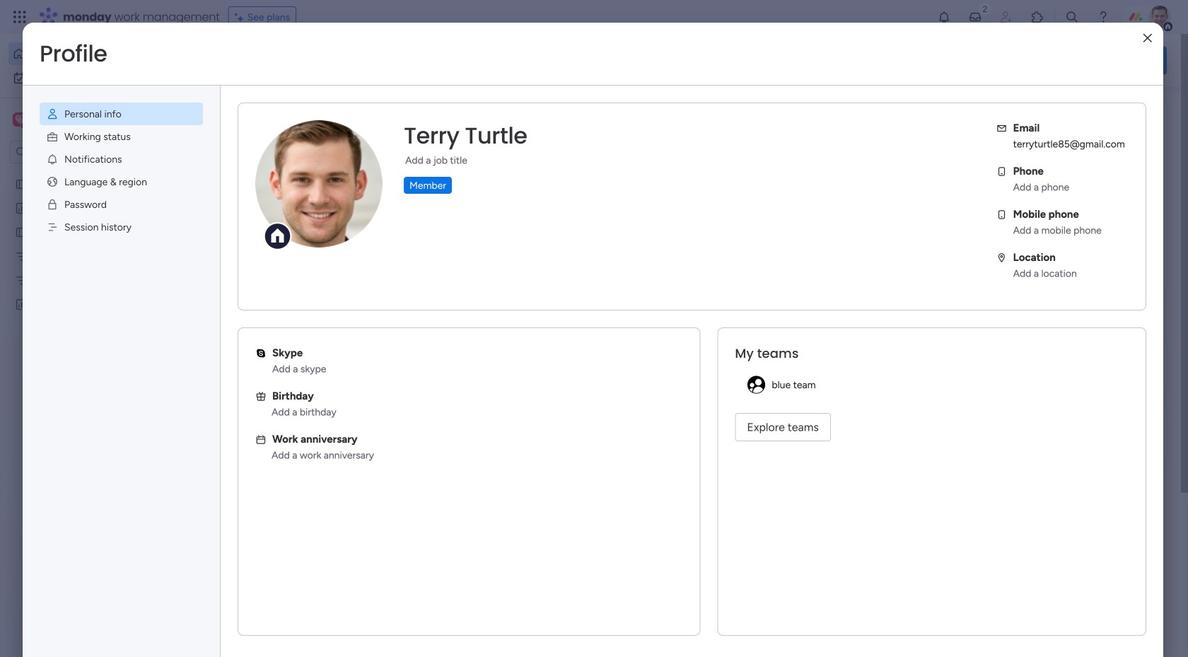 Task type: locate. For each thing, give the bounding box(es) containing it.
None field
[[401, 121, 531, 151]]

close recently visited image
[[219, 115, 236, 132]]

update feed image
[[969, 10, 983, 24]]

lottie animation image
[[555, 34, 953, 88], [0, 514, 180, 657]]

Search in workspace field
[[30, 144, 118, 160]]

public board image up component image
[[236, 258, 252, 274]]

help center element
[[955, 406, 1168, 462]]

0 horizontal spatial lottie animation image
[[0, 514, 180, 657]]

close image
[[1144, 33, 1153, 43]]

monday marketplace image
[[1031, 10, 1045, 24]]

1 horizontal spatial lottie animation image
[[555, 34, 953, 88]]

private dashboard image
[[15, 298, 28, 311]]

public board image
[[15, 177, 28, 191], [236, 258, 252, 274]]

component image
[[236, 454, 249, 467]]

1 vertical spatial terry turtle image
[[252, 633, 280, 657]]

0 horizontal spatial terry turtle image
[[252, 633, 280, 657]]

lottie animation image for lottie animation element to the top
[[555, 34, 953, 88]]

3 menu item from the top
[[40, 148, 203, 171]]

notifications image
[[938, 10, 952, 24], [46, 153, 59, 166]]

lottie animation image for the leftmost lottie animation element
[[0, 514, 180, 657]]

terry turtle image
[[1149, 6, 1172, 28], [252, 633, 280, 657]]

public board image up public dashboard image
[[15, 177, 28, 191]]

notifications image up "language & region" image
[[46, 153, 59, 166]]

1 vertical spatial notifications image
[[46, 153, 59, 166]]

language & region image
[[46, 176, 59, 188]]

0 horizontal spatial public board image
[[15, 177, 28, 191]]

list box
[[0, 169, 180, 508]]

personal info image
[[46, 108, 59, 120]]

1 vertical spatial public board image
[[236, 258, 252, 274]]

session history image
[[46, 221, 59, 234]]

1 horizontal spatial notifications image
[[938, 10, 952, 24]]

0 vertical spatial public board image
[[15, 177, 28, 191]]

5 menu item from the top
[[40, 193, 203, 216]]

0 horizontal spatial notifications image
[[46, 153, 59, 166]]

1 vertical spatial lottie animation image
[[0, 514, 180, 657]]

quick search results list box
[[219, 132, 921, 493]]

1 horizontal spatial public board image
[[236, 258, 252, 274]]

component image
[[236, 281, 249, 293]]

1 vertical spatial lottie animation element
[[0, 514, 180, 657]]

4 menu item from the top
[[40, 171, 203, 193]]

2 image
[[979, 1, 992, 17]]

working status image
[[46, 130, 59, 143]]

lottie animation element
[[555, 34, 953, 88], [0, 514, 180, 657]]

1 horizontal spatial terry turtle image
[[1149, 6, 1172, 28]]

option
[[8, 42, 172, 65], [8, 67, 172, 89], [0, 171, 180, 174], [736, 374, 1129, 396]]

menu item
[[40, 103, 203, 125], [40, 125, 203, 148], [40, 148, 203, 171], [40, 171, 203, 193], [40, 193, 203, 216], [40, 216, 203, 238]]

1 horizontal spatial lottie animation element
[[555, 34, 953, 88]]

0 vertical spatial lottie animation image
[[555, 34, 953, 88]]

0 vertical spatial notifications image
[[938, 10, 952, 24]]

notifications image left update feed 'icon'
[[938, 10, 952, 24]]



Task type: vqa. For each thing, say whether or not it's contained in the screenshot.
top Owner field
no



Task type: describe. For each thing, give the bounding box(es) containing it.
close update feed (inbox) image
[[219, 533, 236, 550]]

public dashboard image
[[15, 202, 28, 215]]

2 menu item from the top
[[40, 125, 203, 148]]

0 vertical spatial lottie animation element
[[555, 34, 953, 88]]

select product image
[[13, 10, 27, 24]]

help image
[[1097, 10, 1111, 24]]

0 horizontal spatial lottie animation element
[[0, 514, 180, 657]]

public dashboard image
[[236, 432, 252, 447]]

1 menu item from the top
[[40, 103, 203, 125]]

getting started element
[[955, 338, 1168, 395]]

search everything image
[[1066, 10, 1080, 24]]

6 menu item from the top
[[40, 216, 203, 238]]

public board image
[[15, 226, 28, 239]]

menu menu
[[23, 86, 220, 255]]

password image
[[46, 198, 59, 211]]

0 vertical spatial terry turtle image
[[1149, 6, 1172, 28]]

templates image image
[[968, 107, 1155, 205]]

see plans image
[[235, 9, 247, 25]]



